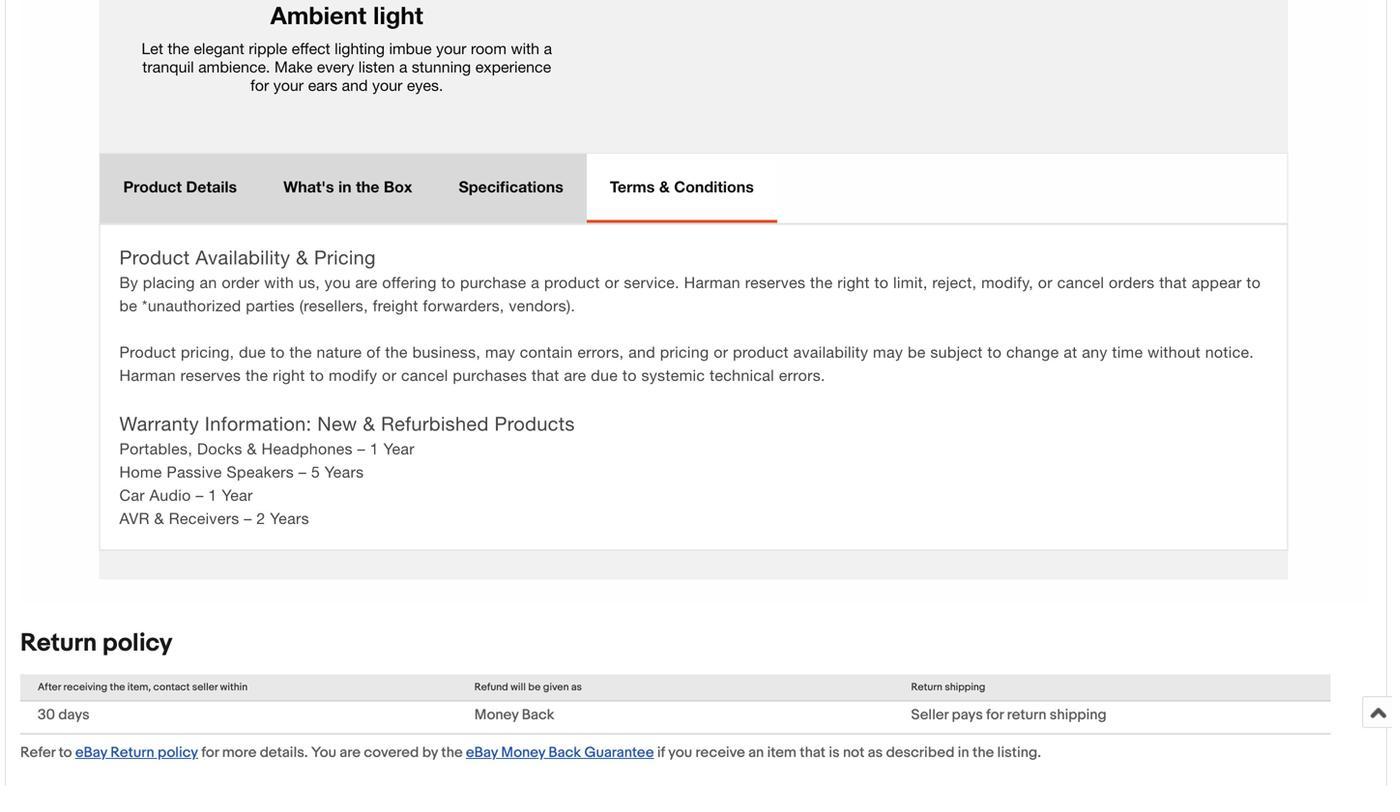 Task type: locate. For each thing, give the bounding box(es) containing it.
as
[[571, 681, 582, 694], [868, 744, 883, 761]]

1 vertical spatial back
[[549, 744, 581, 761]]

shipping up "pays" in the bottom of the page
[[945, 681, 986, 694]]

ebay right to
[[75, 744, 107, 761]]

0 vertical spatial money
[[475, 706, 519, 724]]

as right given
[[571, 681, 582, 694]]

1 horizontal spatial ebay
[[466, 744, 498, 761]]

1 horizontal spatial the
[[441, 744, 463, 761]]

1 horizontal spatial for
[[987, 706, 1004, 724]]

1 vertical spatial for
[[201, 744, 219, 761]]

item
[[767, 744, 797, 761]]

0 horizontal spatial ebay
[[75, 744, 107, 761]]

refund will be given as
[[475, 681, 582, 694]]

the
[[110, 681, 125, 694], [441, 744, 463, 761], [973, 744, 994, 761]]

item,
[[127, 681, 151, 694]]

as right "not"
[[868, 744, 883, 761]]

be
[[528, 681, 541, 694]]

ebay money back guarantee link
[[466, 744, 654, 761]]

ebay return policy link
[[75, 744, 198, 761]]

the right in
[[973, 744, 994, 761]]

you
[[311, 744, 336, 761]]

return up 'after'
[[20, 628, 97, 658]]

1 horizontal spatial as
[[868, 744, 883, 761]]

for left more on the bottom left
[[201, 744, 219, 761]]

30
[[38, 706, 55, 724]]

0 vertical spatial return
[[20, 628, 97, 658]]

return down item,
[[111, 744, 154, 761]]

return up seller
[[911, 681, 943, 694]]

ebay
[[75, 744, 107, 761], [466, 744, 498, 761]]

money down money back
[[501, 744, 545, 761]]

seller
[[911, 706, 949, 724]]

policy up item,
[[102, 628, 173, 658]]

you
[[669, 744, 692, 761]]

refer
[[20, 744, 55, 761]]

1 ebay from the left
[[75, 744, 107, 761]]

return for return shipping
[[911, 681, 943, 694]]

money down refund
[[475, 706, 519, 724]]

2 ebay from the left
[[466, 744, 498, 761]]

ebay down money back
[[466, 744, 498, 761]]

back down be
[[522, 706, 555, 724]]

the right 'by'
[[441, 744, 463, 761]]

money
[[475, 706, 519, 724], [501, 744, 545, 761]]

0 vertical spatial shipping
[[945, 681, 986, 694]]

2 horizontal spatial return
[[911, 681, 943, 694]]

shipping right return
[[1050, 706, 1107, 724]]

within
[[220, 681, 248, 694]]

policy
[[102, 628, 173, 658], [158, 744, 198, 761]]

refer to ebay return policy for more details. you are covered by the ebay money back guarantee if you receive an item that is not as described in the listing.
[[20, 744, 1041, 761]]

return for return policy
[[20, 628, 97, 658]]

0 horizontal spatial the
[[110, 681, 125, 694]]

back
[[522, 706, 555, 724], [549, 744, 581, 761]]

0 horizontal spatial return
[[20, 628, 97, 658]]

policy left more on the bottom left
[[158, 744, 198, 761]]

0 horizontal spatial as
[[571, 681, 582, 694]]

for
[[987, 706, 1004, 724], [201, 744, 219, 761]]

covered
[[364, 744, 419, 761]]

to
[[59, 744, 72, 761]]

is
[[829, 744, 840, 761]]

1 horizontal spatial shipping
[[1050, 706, 1107, 724]]

1 vertical spatial return
[[911, 681, 943, 694]]

2 vertical spatial return
[[111, 744, 154, 761]]

not
[[843, 744, 865, 761]]

pays
[[952, 706, 983, 724]]

for right "pays" in the bottom of the page
[[987, 706, 1004, 724]]

1 vertical spatial as
[[868, 744, 883, 761]]

the left item,
[[110, 681, 125, 694]]

return
[[20, 628, 97, 658], [911, 681, 943, 694], [111, 744, 154, 761]]

0 vertical spatial as
[[571, 681, 582, 694]]

given
[[543, 681, 569, 694]]

receiving
[[63, 681, 107, 694]]

back left the guarantee
[[549, 744, 581, 761]]

after receiving the item, contact seller within
[[38, 681, 248, 694]]

shipping
[[945, 681, 986, 694], [1050, 706, 1107, 724]]

receive
[[696, 744, 745, 761]]



Task type: describe. For each thing, give the bounding box(es) containing it.
return policy
[[20, 628, 173, 658]]

that
[[800, 744, 826, 761]]

if
[[657, 744, 665, 761]]

seller
[[192, 681, 218, 694]]

30 days
[[38, 706, 90, 724]]

in
[[958, 744, 970, 761]]

will
[[511, 681, 526, 694]]

0 horizontal spatial shipping
[[945, 681, 986, 694]]

guarantee
[[585, 744, 654, 761]]

seller pays for return shipping
[[911, 706, 1107, 724]]

return shipping
[[911, 681, 986, 694]]

1 horizontal spatial return
[[111, 744, 154, 761]]

1 vertical spatial policy
[[158, 744, 198, 761]]

2 horizontal spatial the
[[973, 744, 994, 761]]

1 vertical spatial shipping
[[1050, 706, 1107, 724]]

0 vertical spatial for
[[987, 706, 1004, 724]]

0 horizontal spatial for
[[201, 744, 219, 761]]

1 vertical spatial money
[[501, 744, 545, 761]]

are
[[340, 744, 361, 761]]

contact
[[153, 681, 190, 694]]

after
[[38, 681, 61, 694]]

days
[[58, 706, 90, 724]]

more
[[222, 744, 257, 761]]

0 vertical spatial back
[[522, 706, 555, 724]]

listing.
[[998, 744, 1041, 761]]

an
[[749, 744, 764, 761]]

0 vertical spatial policy
[[102, 628, 173, 658]]

money back
[[475, 706, 555, 724]]

return
[[1007, 706, 1047, 724]]

by
[[422, 744, 438, 761]]

details.
[[260, 744, 308, 761]]

described
[[886, 744, 955, 761]]

refund
[[475, 681, 508, 694]]



Task type: vqa. For each thing, say whether or not it's contained in the screenshot.
Board Games link
no



